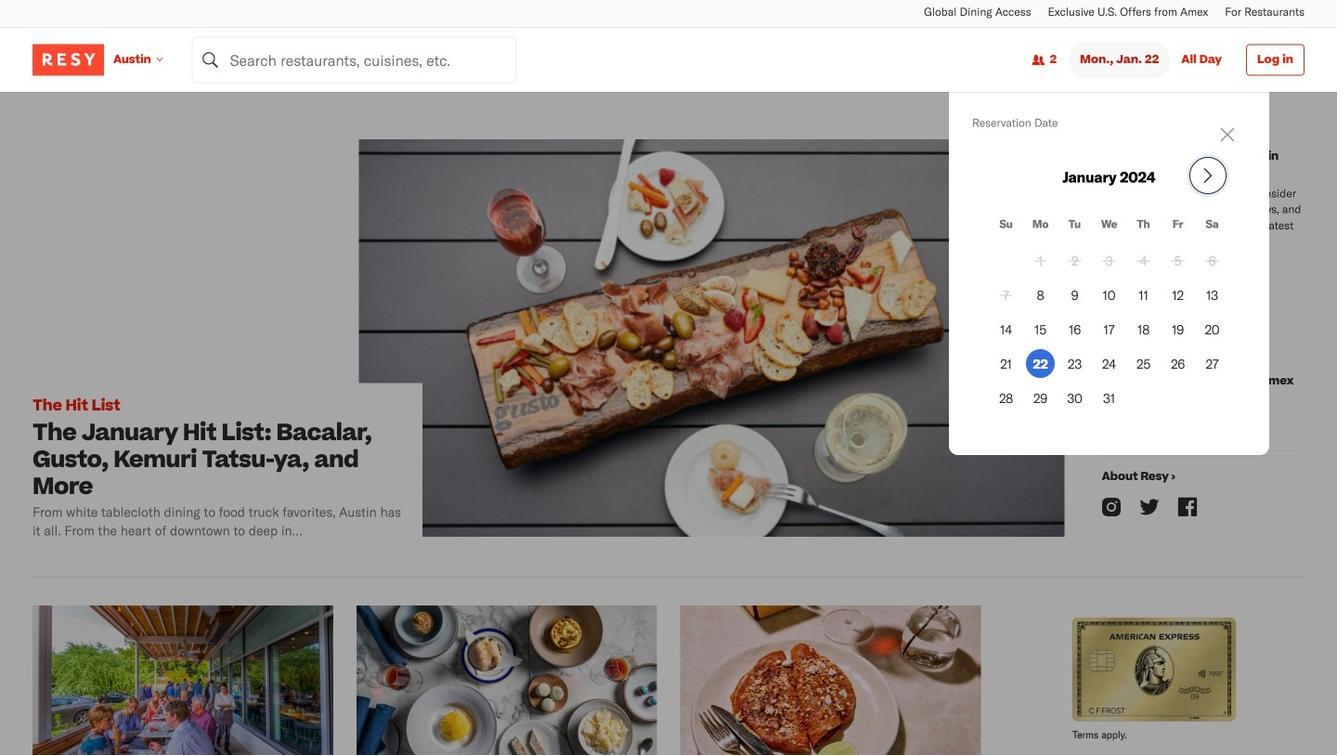 Task type: describe. For each thing, give the bounding box(es) containing it.
dialog inside main resy banner
[[949, 92, 1270, 455]]

1 row from the top
[[992, 216, 1227, 241]]

5 column header from the left
[[1129, 216, 1158, 241]]

4 column header from the left
[[1095, 216, 1124, 241]]

1 column header from the left
[[992, 216, 1021, 241]]

6 row from the top
[[992, 384, 1227, 412]]

main resy banner
[[0, 19, 1338, 755]]

5 row from the top
[[992, 349, 1227, 378]]

table inside dialog
[[986, 159, 1233, 418]]



Task type: locate. For each thing, give the bounding box(es) containing it.
7 column header from the left
[[1198, 216, 1227, 241]]

4 row from the top
[[992, 315, 1227, 344]]

dialog
[[949, 92, 1270, 455]]

column header
[[992, 216, 1021, 241], [1026, 216, 1055, 241], [1061, 216, 1090, 241], [1095, 216, 1124, 241], [1129, 216, 1158, 241], [1164, 216, 1193, 241], [1198, 216, 1227, 241]]

about resy, statistics, and social media links element
[[1093, 139, 1305, 549]]

row
[[992, 216, 1227, 241], [992, 246, 1227, 275], [992, 281, 1227, 309], [992, 315, 1227, 344], [992, 349, 1227, 378], [992, 384, 1227, 412]]

resy blog content element
[[33, 93, 1305, 755]]

3 row from the top
[[992, 281, 1227, 309]]

cell
[[1026, 246, 1055, 275], [1061, 246, 1090, 275], [1095, 246, 1124, 275], [1129, 246, 1158, 275], [1164, 246, 1193, 275], [1198, 246, 1227, 275], [992, 281, 1021, 309], [1026, 281, 1055, 309], [1061, 281, 1090, 309], [1095, 281, 1124, 309], [1129, 281, 1158, 309], [1164, 281, 1193, 309], [1198, 281, 1227, 309], [992, 315, 1021, 344], [1026, 315, 1055, 344], [1061, 315, 1090, 344], [1095, 315, 1124, 344], [1129, 315, 1158, 344], [1164, 315, 1193, 344], [1198, 315, 1227, 344], [992, 349, 1021, 378], [1026, 349, 1055, 378], [1061, 349, 1090, 378], [1095, 349, 1124, 378], [1129, 349, 1158, 378], [1164, 349, 1193, 378], [1198, 349, 1227, 378], [992, 384, 1021, 412], [1026, 384, 1055, 412], [1061, 384, 1090, 412], [1095, 384, 1124, 412]]

2 column header from the left
[[1026, 216, 1055, 241]]

2 row from the top
[[992, 246, 1227, 275]]

3 column header from the left
[[1061, 216, 1090, 241]]

Search restaurants, cuisines, etc. text field
[[192, 37, 517, 83]]

6 column header from the left
[[1164, 216, 1193, 241]]

table
[[986, 159, 1233, 418]]



Task type: vqa. For each thing, say whether or not it's contained in the screenshot.
the bay area's newest restaurant openings, now on resy - thomas keller unveils a new asian-inspired restaurant. a fun newcomer from the palm city team. and more! element
no



